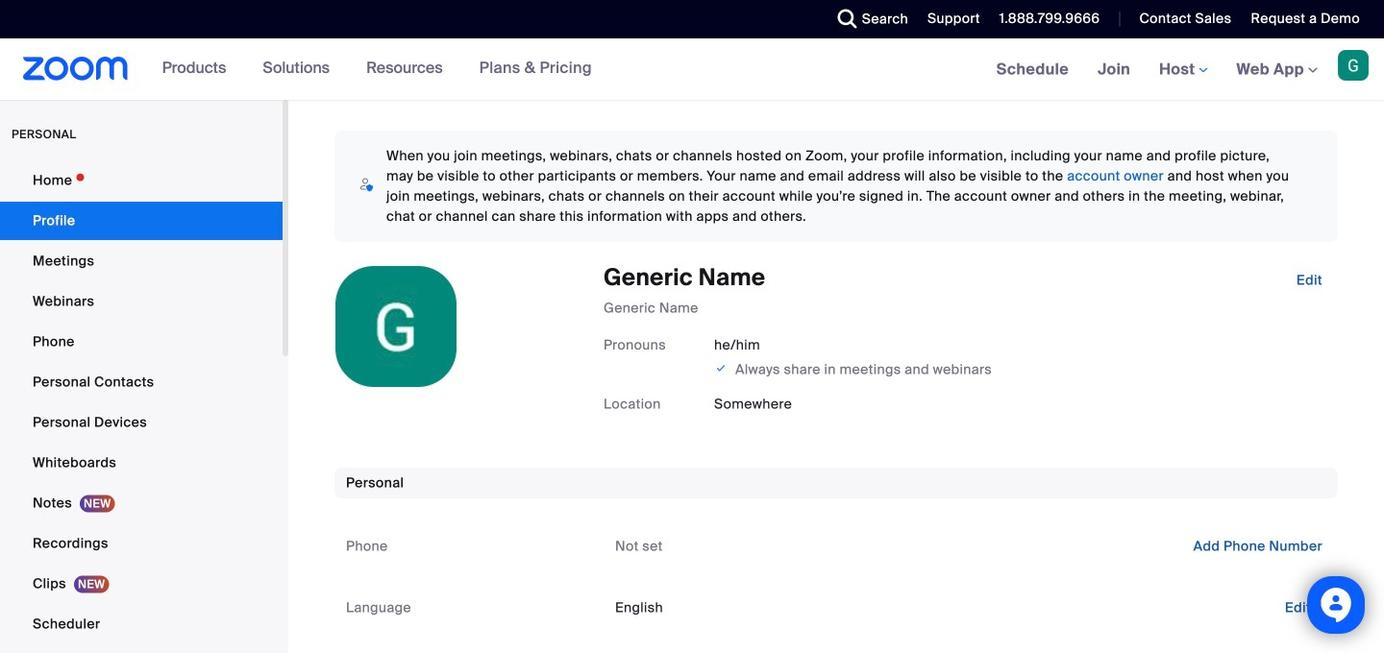 Task type: vqa. For each thing, say whether or not it's contained in the screenshot.
profile picture
yes



Task type: locate. For each thing, give the bounding box(es) containing it.
meetings navigation
[[983, 38, 1385, 101]]

banner
[[0, 38, 1385, 101]]

personal menu menu
[[0, 162, 283, 654]]

user photo image
[[336, 266, 457, 388]]

checked image
[[715, 359, 728, 378]]

edit user photo image
[[381, 318, 412, 336]]



Task type: describe. For each thing, give the bounding box(es) containing it.
profile picture image
[[1339, 50, 1369, 81]]

zoom logo image
[[23, 57, 128, 81]]

product information navigation
[[148, 38, 607, 100]]



